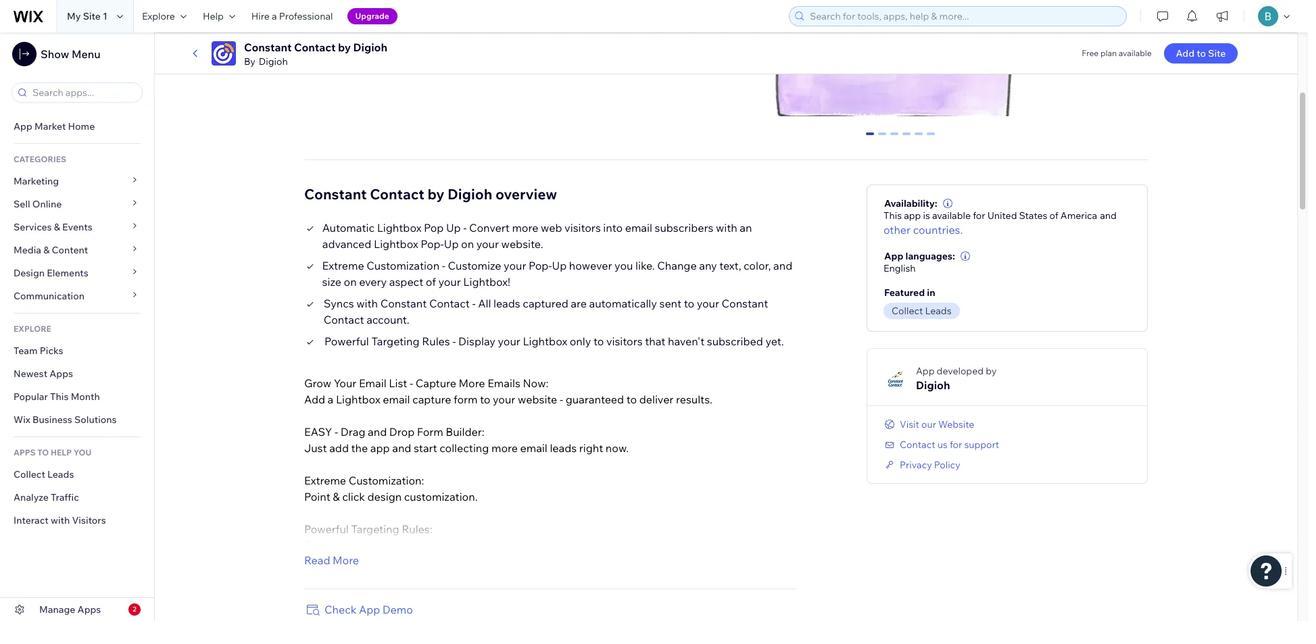 Task type: describe. For each thing, give the bounding box(es) containing it.
capture
[[413, 393, 451, 406]]

by for constant contact by digioh by digioh
[[338, 41, 351, 54]]

leads inside "link"
[[47, 469, 74, 481]]

hire a professional link
[[243, 0, 341, 32]]

design elements
[[14, 267, 88, 279]]

media & content link
[[0, 239, 154, 262]]

into
[[603, 221, 623, 234]]

leads inside syncs with constant contact - all leads captured are automatically sent to your constant contact account.
[[494, 297, 521, 310]]

with for syncs with constant contact - all leads captured are automatically sent to your constant contact account.
[[357, 297, 378, 310]]

interact with visitors
[[14, 515, 106, 527]]

digioh right 'by'
[[259, 55, 288, 68]]

page!
[[357, 604, 386, 617]]

add inside grow your email list - capture more emails now: add a lightbox email capture form to your website - guaranteed to deliver results. easy - drag and drop form builder: just add the app and start collecting more email leads right now. extreme customization: point & click design customization. powerful targeting rules: display your lightbox only to visitors that haven't subscribed yet. free! most of our features are free, take advantage of it by clicking the blue "add to site" button at the top of this page!
[[304, 393, 325, 406]]

check app demo
[[325, 603, 413, 616]]

0 vertical spatial collect leads link
[[884, 303, 964, 319]]

plan
[[1101, 48, 1117, 58]]

online
[[32, 198, 62, 210]]

services
[[14, 221, 52, 233]]

your up emails
[[498, 334, 521, 348]]

demo
[[383, 603, 413, 616]]

by for app developed by digioh
[[986, 365, 997, 377]]

wix business solutions link
[[0, 408, 154, 431]]

1 horizontal spatial for
[[973, 209, 986, 222]]

overview
[[496, 185, 557, 203]]

lightbox!
[[463, 275, 511, 288]]

design
[[14, 267, 45, 279]]

add inside add to site button
[[1176, 47, 1195, 60]]

this
[[336, 604, 355, 617]]

extreme customization - customize your pop-up however you like. change any text, color, and size on every aspect of your lightbox!
[[322, 259, 793, 288]]

app inside grow your email list - capture more emails now: add a lightbox email capture form to your website - guaranteed to deliver results. easy - drag and drop form builder: just add the app and start collecting more email leads right now. extreme customization: point & click design customization. powerful targeting rules: display your lightbox only to visitors that haven't subscribed yet. free! most of our features are free, take advantage of it by clicking the blue "add to site" button at the top of this page!
[[370, 441, 390, 455]]

collect leads link inside sidebar element
[[0, 463, 154, 486]]

every
[[359, 275, 387, 288]]

collect inside featured in collect leads
[[892, 305, 923, 317]]

featured
[[885, 286, 925, 299]]

home
[[68, 120, 95, 133]]

lightbox down rules: in the left bottom of the page
[[369, 539, 413, 552]]

visitors inside automatic lightbox pop up - convert more web visitors into email subscribers with an advanced lightbox pop-up on your website.
[[565, 221, 601, 234]]

lightbox down syncs with constant contact - all leads captured are automatically sent to your constant contact account.
[[523, 334, 567, 348]]

that inside grow your email list - capture more emails now: add a lightbox email capture form to your website - guaranteed to deliver results. easy - drag and drop form builder: just add the app and start collecting more email leads right now. extreme customization: point & click design customization. powerful targeting rules: display your lightbox only to visitors that haven't subscribed yet. free! most of our features are free, take advantage of it by clicking the blue "add to site" button at the top of this page!
[[491, 539, 511, 552]]

popular this month link
[[0, 385, 154, 408]]

drag
[[341, 425, 365, 439]]

drop
[[389, 425, 415, 439]]

newest
[[14, 368, 47, 380]]

take
[[452, 587, 473, 601]]

1 vertical spatial up
[[444, 237, 459, 251]]

targeting inside grow your email list - capture more emails now: add a lightbox email capture form to your website - guaranteed to deliver results. easy - drag and drop form builder: just add the app and start collecting more email leads right now. extreme customization: point & click design customization. powerful targeting rules: display your lightbox only to visitors that haven't subscribed yet. free! most of our features are free, take advantage of it by clicking the blue "add to site" button at the top of this page!
[[351, 522, 399, 536]]

0 vertical spatial 1
[[103, 10, 107, 22]]

contact up pop
[[370, 185, 424, 203]]

free plan available
[[1082, 48, 1152, 58]]

professional
[[279, 10, 333, 22]]

syncs with constant contact - all leads captured are automatically sent to your constant contact account.
[[324, 297, 768, 326]]

Search apps... field
[[28, 83, 138, 102]]

- up add
[[335, 425, 338, 439]]

syncs
[[324, 297, 354, 310]]

by for constant contact by digioh overview
[[428, 185, 444, 203]]

features
[[364, 587, 406, 601]]

capture
[[416, 376, 456, 390]]

display inside grow your email list - capture more emails now: add a lightbox email capture form to your website - guaranteed to deliver results. easy - drag and drop form builder: just add the app and start collecting more email leads right now. extreme customization: point & click design customization. powerful targeting rules: display your lightbox only to visitors that haven't subscribed yet. free! most of our features are free, take advantage of it by clicking the blue "add to site" button at the top of this page!
[[304, 539, 341, 552]]

show menu
[[41, 47, 101, 61]]

this inside "popular this month" "link"
[[50, 391, 69, 403]]

account.
[[367, 313, 410, 326]]

yet. inside grow your email list - capture more emails now: add a lightbox email capture form to your website - guaranteed to deliver results. easy - drag and drop form builder: just add the app and start collecting more email leads right now. extreme customization: point & click design customization. powerful targeting rules: display your lightbox only to visitors that haven't subscribed yet. free! most of our features are free, take advantage of it by clicking the blue "add to site" button at the top of this page!
[[612, 539, 630, 552]]

united
[[988, 209, 1017, 222]]

of right states
[[1050, 209, 1059, 222]]

1 horizontal spatial yet.
[[766, 334, 784, 348]]

app for app developed by digioh
[[916, 365, 935, 377]]

1 vertical spatial email
[[383, 393, 410, 406]]

right
[[579, 441, 603, 455]]

customization
[[367, 259, 440, 272]]

rules:
[[402, 522, 433, 536]]

contact left all
[[429, 297, 470, 310]]

0 vertical spatial available
[[1119, 48, 1152, 58]]

of right the "top"
[[324, 604, 334, 617]]

0 horizontal spatial the
[[351, 441, 368, 455]]

are inside grow your email list - capture more emails now: add a lightbox email capture form to your website - guaranteed to deliver results. easy - drag and drop form builder: just add the app and start collecting more email leads right now. extreme customization: point & click design customization. powerful targeting rules: display your lightbox only to visitors that haven't subscribed yet. free! most of our features are free, take advantage of it by clicking the blue "add to site" button at the top of this page!
[[408, 587, 424, 601]]

most
[[304, 587, 330, 601]]

and down drop
[[392, 441, 411, 455]]

this app is available for united states of america
[[884, 209, 1098, 222]]

powerful targeting rules - display your lightbox only to visitors that haven't subscribed yet.
[[325, 334, 784, 348]]

by inside grow your email list - capture more emails now: add a lightbox email capture form to your website - guaranteed to deliver results. easy - drag and drop form builder: just add the app and start collecting more email leads right now. extreme customization: point & click design customization. powerful targeting rules: display your lightbox only to visitors that haven't subscribed yet. free! most of our features are free, take advantage of it by clicking the blue "add to site" button at the top of this page!
[[554, 587, 566, 601]]

- right the rules
[[453, 334, 456, 348]]

- inside automatic lightbox pop up - convert more web visitors into email subscribers with an advanced lightbox pop-up on your website.
[[463, 221, 467, 234]]

subscribers
[[655, 221, 714, 234]]

you
[[74, 448, 91, 458]]

read
[[304, 554, 330, 567]]

apps for newest apps
[[50, 368, 73, 380]]

click
[[342, 490, 365, 504]]

wix
[[14, 414, 30, 426]]

lightbox left pop
[[377, 221, 422, 234]]

marketing link
[[0, 170, 154, 193]]

1 horizontal spatial app
[[904, 209, 921, 222]]

other
[[884, 223, 911, 236]]

check
[[325, 603, 357, 616]]

sell
[[14, 198, 30, 210]]

design elements link
[[0, 262, 154, 285]]

contact inside constant contact by digioh by digioh
[[294, 41, 336, 54]]

2 horizontal spatial the
[[765, 587, 782, 601]]

2 inside sidebar element
[[133, 605, 136, 614]]

a inside grow your email list - capture more emails now: add a lightbox email capture form to your website - guaranteed to deliver results. easy - drag and drop form builder: just add the app and start collecting more email leads right now. extreme customization: point & click design customization. powerful targeting rules: display your lightbox only to visitors that haven't subscribed yet. free! most of our features are free, take advantage of it by clicking the blue "add to site" button at the top of this page!
[[328, 393, 334, 406]]

powerful inside grow your email list - capture more emails now: add a lightbox email capture form to your website - guaranteed to deliver results. easy - drag and drop form builder: just add the app and start collecting more email leads right now. extreme customization: point & click design customization. powerful targeting rules: display your lightbox only to visitors that haven't subscribed yet. free! most of our features are free, take advantage of it by clicking the blue "add to site" button at the top of this page!
[[304, 522, 349, 536]]

collecting
[[440, 441, 489, 455]]

0 vertical spatial 2
[[892, 132, 897, 144]]

interact with visitors link
[[0, 509, 154, 532]]

of left it
[[532, 587, 542, 601]]

languages:
[[906, 250, 955, 262]]

visitors
[[72, 515, 106, 527]]

pop- inside automatic lightbox pop up - convert more web visitors into email subscribers with an advanced lightbox pop-up on your website.
[[421, 237, 444, 251]]

elements
[[47, 267, 88, 279]]

analyze
[[14, 492, 49, 504]]

captured
[[523, 297, 569, 310]]

0 1 2 3 4 5
[[867, 132, 934, 144]]

developed
[[937, 365, 984, 377]]

your down website.
[[504, 259, 526, 272]]

free
[[1082, 48, 1099, 58]]

events
[[62, 221, 92, 233]]

team
[[14, 345, 38, 357]]

to inside syncs with constant contact - all leads captured are automatically sent to your constant contact account.
[[684, 297, 695, 310]]

more inside grow your email list - capture more emails now: add a lightbox email capture form to your website - guaranteed to deliver results. easy - drag and drop form builder: just add the app and start collecting more email leads right now. extreme customization: point & click design customization. powerful targeting rules: display your lightbox only to visitors that haven't subscribed yet. free! most of our features are free, take advantage of it by clicking the blue "add to site" button at the top of this page!
[[459, 376, 485, 390]]

sidebar element
[[0, 32, 155, 621]]

and other countries.
[[884, 209, 1117, 236]]

app languages:
[[885, 250, 955, 262]]

1 vertical spatial for
[[950, 439, 962, 451]]

all
[[478, 297, 491, 310]]

0 vertical spatial our
[[922, 418, 937, 431]]

free,
[[427, 587, 449, 601]]

visitors inside grow your email list - capture more emails now: add a lightbox email capture form to your website - guaranteed to deliver results. easy - drag and drop form builder: just add the app and start collecting more email leads right now. extreme customization: point & click design customization. powerful targeting rules: display your lightbox only to visitors that haven't subscribed yet. free! most of our features are free, take advantage of it by clicking the blue "add to site" button at the top of this page!
[[452, 539, 489, 552]]

1 horizontal spatial the
[[609, 587, 626, 601]]

leads inside featured in collect leads
[[925, 305, 952, 317]]

constant contact by digioh logo image
[[212, 41, 236, 66]]

apps to help you
[[14, 448, 91, 458]]

1 horizontal spatial that
[[645, 334, 666, 348]]

wix business solutions
[[14, 414, 117, 426]]

support
[[965, 439, 1000, 451]]

picks
[[40, 345, 63, 357]]

design
[[368, 490, 402, 504]]

0 vertical spatial site
[[83, 10, 101, 22]]

of inside extreme customization - customize your pop-up however you like. change any text, color, and size on every aspect of your lightbox!
[[426, 275, 436, 288]]

check app demo link
[[304, 602, 413, 618]]

aspect
[[389, 275, 423, 288]]

communication link
[[0, 285, 154, 308]]

by
[[244, 55, 255, 68]]

easy
[[304, 425, 332, 439]]



Task type: vqa. For each thing, say whether or not it's contained in the screenshot.
completed
no



Task type: locate. For each thing, give the bounding box(es) containing it.
of right aspect
[[426, 275, 436, 288]]

1 vertical spatial targeting
[[351, 522, 399, 536]]

collect inside sidebar element
[[14, 469, 45, 481]]

digioh down developed
[[916, 378, 950, 392]]

digioh for constant contact by digioh by digioh
[[353, 41, 388, 54]]

0 horizontal spatial display
[[304, 539, 341, 552]]

1 vertical spatial our
[[345, 587, 362, 601]]

apps inside 'newest apps' link
[[50, 368, 73, 380]]

with inside automatic lightbox pop up - convert more web visitors into email subscribers with an advanced lightbox pop-up on your website.
[[716, 221, 738, 234]]

constant inside constant contact by digioh by digioh
[[244, 41, 292, 54]]

email
[[359, 376, 387, 390]]

& inside grow your email list - capture more emails now: add a lightbox email capture form to your website - guaranteed to deliver results. easy - drag and drop form builder: just add the app and start collecting more email leads right now. extreme customization: point & click design customization. powerful targeting rules: display your lightbox only to visitors that haven't subscribed yet. free! most of our features are free, take advantage of it by clicking the blue "add to site" button at the top of this page!
[[333, 490, 340, 504]]

free!
[[304, 571, 334, 585]]

show
[[41, 47, 69, 61]]

solutions
[[74, 414, 117, 426]]

2 horizontal spatial visitors
[[607, 334, 643, 348]]

constant up automatic
[[304, 185, 367, 203]]

menu
[[72, 47, 101, 61]]

0 horizontal spatial available
[[933, 209, 971, 222]]

add to site
[[1176, 47, 1226, 60]]

"add
[[653, 587, 677, 601]]

0 horizontal spatial add
[[304, 393, 325, 406]]

available
[[1119, 48, 1152, 58], [933, 209, 971, 222]]

haven't inside grow your email list - capture more emails now: add a lightbox email capture form to your website - guaranteed to deliver results. easy - drag and drop form builder: just add the app and start collecting more email leads right now. extreme customization: point & click design customization. powerful targeting rules: display your lightbox only to visitors that haven't subscribed yet. free! most of our features are free, take advantage of it by clicking the blue "add to site" button at the top of this page!
[[514, 539, 551, 552]]

0 vertical spatial with
[[716, 221, 738, 234]]

2 horizontal spatial &
[[333, 490, 340, 504]]

help
[[203, 10, 224, 22]]

on inside automatic lightbox pop up - convert more web visitors into email subscribers with an advanced lightbox pop-up on your website.
[[461, 237, 474, 251]]

app down features
[[359, 603, 380, 616]]

0 horizontal spatial are
[[408, 587, 424, 601]]

add
[[1176, 47, 1195, 60], [304, 393, 325, 406]]

1 horizontal spatial site
[[1208, 47, 1226, 60]]

like.
[[636, 259, 655, 272]]

2 left 3
[[892, 132, 897, 144]]

app left market
[[14, 120, 32, 133]]

0 vertical spatial subscribed
[[707, 334, 763, 348]]

web
[[541, 221, 562, 234]]

app inside check app demo link
[[359, 603, 380, 616]]

and inside and other countries.
[[1100, 209, 1117, 222]]

policy
[[934, 459, 961, 471]]

explore
[[142, 10, 175, 22]]

leads down help
[[47, 469, 74, 481]]

1 vertical spatial only
[[416, 539, 437, 552]]

0 vertical spatial visitors
[[565, 221, 601, 234]]

button
[[717, 587, 750, 601]]

app inside app market home link
[[14, 120, 32, 133]]

your inside syncs with constant contact - all leads captured are automatically sent to your constant contact account.
[[697, 297, 719, 310]]

it
[[544, 587, 551, 601]]

0 horizontal spatial with
[[51, 515, 70, 527]]

app
[[14, 120, 32, 133], [885, 250, 904, 262], [916, 365, 935, 377], [359, 603, 380, 616]]

digioh inside app developed by digioh
[[916, 378, 950, 392]]

1 vertical spatial visitors
[[607, 334, 643, 348]]

0 horizontal spatial pop-
[[421, 237, 444, 251]]

& for content
[[43, 244, 50, 256]]

collect leads link down you
[[0, 463, 154, 486]]

our right visit
[[922, 418, 937, 431]]

developed by digioh image
[[884, 367, 908, 391]]

powerful
[[325, 334, 369, 348], [304, 522, 349, 536]]

1 vertical spatial leads
[[550, 441, 577, 455]]

0 horizontal spatial 1
[[103, 10, 107, 22]]

this up other
[[884, 209, 902, 222]]

deliver
[[639, 393, 674, 406]]

you
[[615, 259, 633, 272]]

automatic lightbox pop up - convert more web visitors into email subscribers with an advanced lightbox pop-up on your website.
[[322, 221, 752, 251]]

with inside syncs with constant contact - all leads captured are automatically sent to your constant contact account.
[[357, 297, 378, 310]]

1 vertical spatial yet.
[[612, 539, 630, 552]]

apps right manage
[[77, 604, 101, 616]]

of up check on the left
[[332, 587, 343, 601]]

privacy policy link
[[884, 459, 961, 471]]

by right developed
[[986, 365, 997, 377]]

0 horizontal spatial on
[[344, 275, 357, 288]]

0 vertical spatial targeting
[[372, 334, 420, 348]]

any
[[699, 259, 717, 272]]

color,
[[744, 259, 771, 272]]

1 horizontal spatial leads
[[925, 305, 952, 317]]

sell online link
[[0, 193, 154, 216]]

on up customize
[[461, 237, 474, 251]]

1 vertical spatial &
[[43, 244, 50, 256]]

1 vertical spatial available
[[933, 209, 971, 222]]

& left the click
[[333, 490, 340, 504]]

for left "united"
[[973, 209, 986, 222]]

that up 'advantage'
[[491, 539, 511, 552]]

0 vertical spatial extreme
[[322, 259, 364, 272]]

email down list
[[383, 393, 410, 406]]

and right the color,
[[774, 259, 793, 272]]

2
[[892, 132, 897, 144], [133, 605, 136, 614]]

0 vertical spatial more
[[512, 221, 539, 234]]

4
[[916, 132, 922, 144]]

extreme
[[322, 259, 364, 272], [304, 474, 346, 487]]

1 horizontal spatial leads
[[550, 441, 577, 455]]

guaranteed
[[566, 393, 624, 406]]

powerful up read more
[[304, 522, 349, 536]]

sell online
[[14, 198, 62, 210]]

marketing
[[14, 175, 59, 187]]

pop-
[[421, 237, 444, 251], [529, 259, 552, 272]]

the right 'at'
[[765, 587, 782, 601]]

apps
[[14, 448, 36, 458]]

your down "convert"
[[477, 237, 499, 251]]

extreme up size
[[322, 259, 364, 272]]

more up form
[[459, 376, 485, 390]]

- inside extreme customization - customize your pop-up however you like. change any text, color, and size on every aspect of your lightbox!
[[442, 259, 446, 272]]

by down upgrade button at the top left of the page
[[338, 41, 351, 54]]

0 vertical spatial pop-
[[421, 237, 444, 251]]

1 horizontal spatial only
[[570, 334, 591, 348]]

app market home link
[[0, 115, 154, 138]]

- left customize
[[442, 259, 446, 272]]

1 horizontal spatial on
[[461, 237, 474, 251]]

with inside sidebar element
[[51, 515, 70, 527]]

your right sent
[[697, 297, 719, 310]]

hire
[[251, 10, 270, 22]]

display down all
[[459, 334, 496, 348]]

with for interact with visitors
[[51, 515, 70, 527]]

1 right 0 at right
[[880, 132, 885, 144]]

0 horizontal spatial that
[[491, 539, 511, 552]]

0 vertical spatial display
[[459, 334, 496, 348]]

this up wix business solutions
[[50, 391, 69, 403]]

2 vertical spatial up
[[552, 259, 567, 272]]

blue
[[629, 587, 651, 601]]

leads
[[925, 305, 952, 317], [47, 469, 74, 481]]

0 vertical spatial email
[[625, 221, 653, 234]]

0 vertical spatial apps
[[50, 368, 73, 380]]

up left however
[[552, 259, 567, 272]]

popular this month
[[14, 391, 100, 403]]

our up check app demo link
[[345, 587, 362, 601]]

pop- down pop
[[421, 237, 444, 251]]

1 horizontal spatial haven't
[[668, 334, 705, 348]]

constant contact by digioh overview
[[304, 185, 557, 203]]

more inside automatic lightbox pop up - convert more web visitors into email subscribers with an advanced lightbox pop-up on your website.
[[512, 221, 539, 234]]

on right size
[[344, 275, 357, 288]]

pop
[[424, 221, 444, 234]]

and inside extreme customization - customize your pop-up however you like. change any text, color, and size on every aspect of your lightbox!
[[774, 259, 793, 272]]

only down rules: in the left bottom of the page
[[416, 539, 437, 552]]

only down syncs with constant contact - all leads captured are automatically sent to your constant contact account.
[[570, 334, 591, 348]]

advantage
[[476, 587, 529, 601]]

1 vertical spatial more
[[492, 441, 518, 455]]

0 horizontal spatial a
[[272, 10, 277, 22]]

collect leads link down in
[[884, 303, 964, 319]]

1 horizontal spatial add
[[1176, 47, 1195, 60]]

0 vertical spatial add
[[1176, 47, 1195, 60]]

email right into
[[625, 221, 653, 234]]

& right media on the left of the page
[[43, 244, 50, 256]]

2 vertical spatial &
[[333, 490, 340, 504]]

popular
[[14, 391, 48, 403]]

now.
[[606, 441, 629, 455]]

1 vertical spatial site
[[1208, 47, 1226, 60]]

your up read more
[[344, 539, 366, 552]]

& left events
[[54, 221, 60, 233]]

1 vertical spatial collect
[[14, 469, 45, 481]]

- left all
[[472, 297, 476, 310]]

by inside app developed by digioh
[[986, 365, 997, 377]]

lightbox up customization
[[374, 237, 418, 251]]

my
[[67, 10, 81, 22]]

apps for manage apps
[[77, 604, 101, 616]]

leads
[[494, 297, 521, 310], [550, 441, 577, 455]]

0 vertical spatial up
[[446, 221, 461, 234]]

leads down in
[[925, 305, 952, 317]]

with
[[716, 221, 738, 234], [357, 297, 378, 310], [51, 515, 70, 527]]

extreme inside extreme customization - customize your pop-up however you like. change any text, color, and size on every aspect of your lightbox!
[[322, 259, 364, 272]]

at
[[753, 587, 763, 601]]

0 horizontal spatial visitors
[[452, 539, 489, 552]]

2 horizontal spatial with
[[716, 221, 738, 234]]

contact
[[294, 41, 336, 54], [370, 185, 424, 203], [429, 297, 470, 310], [324, 313, 364, 326], [900, 439, 936, 451]]

to
[[37, 448, 49, 458]]

a down grow
[[328, 393, 334, 406]]

up inside extreme customization - customize your pop-up however you like. change any text, color, and size on every aspect of your lightbox!
[[552, 259, 567, 272]]

0 horizontal spatial for
[[950, 439, 962, 451]]

availability:
[[885, 197, 938, 209]]

0 vertical spatial this
[[884, 209, 902, 222]]

0 horizontal spatial haven't
[[514, 539, 551, 552]]

- right website
[[560, 393, 563, 406]]

america
[[1061, 209, 1098, 222]]

available up countries.
[[933, 209, 971, 222]]

app for app languages:
[[885, 250, 904, 262]]

up up customize
[[444, 237, 459, 251]]

constant down the color,
[[722, 297, 768, 310]]

are left free,
[[408, 587, 424, 601]]

on inside extreme customization - customize your pop-up however you like. change any text, color, and size on every aspect of your lightbox!
[[344, 275, 357, 288]]

1 vertical spatial haven't
[[514, 539, 551, 552]]

0 horizontal spatial yet.
[[612, 539, 630, 552]]

1 vertical spatial a
[[328, 393, 334, 406]]

subscribed inside grow your email list - capture more emails now: add a lightbox email capture form to your website - guaranteed to deliver results. easy - drag and drop form builder: just add the app and start collecting more email leads right now. extreme customization: point & click design customization. powerful targeting rules: display your lightbox only to visitors that haven't subscribed yet. free! most of our features are free, take advantage of it by clicking the blue "add to site" button at the top of this page!
[[553, 539, 609, 552]]

with left an
[[716, 221, 738, 234]]

1 horizontal spatial collect leads link
[[884, 303, 964, 319]]

app right developed by digioh icon at the right bottom of the page
[[916, 365, 935, 377]]

categories
[[14, 154, 66, 164]]

advanced
[[322, 237, 371, 251]]

automatically
[[589, 297, 657, 310]]

month
[[71, 391, 100, 403]]

& inside media & content link
[[43, 244, 50, 256]]

contact up privacy
[[900, 439, 936, 451]]

business
[[32, 414, 72, 426]]

and right drag
[[368, 425, 387, 439]]

2 vertical spatial email
[[520, 441, 548, 455]]

1 horizontal spatial subscribed
[[707, 334, 763, 348]]

- inside syncs with constant contact - all leads captured are automatically sent to your constant contact account.
[[472, 297, 476, 310]]

0 vertical spatial that
[[645, 334, 666, 348]]

contact down professional
[[294, 41, 336, 54]]

constant down aspect
[[380, 297, 427, 310]]

1 horizontal spatial display
[[459, 334, 496, 348]]

1 horizontal spatial this
[[884, 209, 902, 222]]

1 horizontal spatial our
[[922, 418, 937, 431]]

site inside button
[[1208, 47, 1226, 60]]

upgrade
[[355, 11, 389, 21]]

1 horizontal spatial pop-
[[529, 259, 552, 272]]

app inside app developed by digioh
[[916, 365, 935, 377]]

0 horizontal spatial 2
[[133, 605, 136, 614]]

privacy policy
[[900, 459, 961, 471]]

manage
[[39, 604, 75, 616]]

more right the collecting
[[492, 441, 518, 455]]

2 right manage apps
[[133, 605, 136, 614]]

add
[[329, 441, 349, 455]]

are inside syncs with constant contact - all leads captured are automatically sent to your constant contact account.
[[571, 297, 587, 310]]

app down other
[[885, 250, 904, 262]]

0 horizontal spatial email
[[383, 393, 410, 406]]

leads left right
[[550, 441, 577, 455]]

app for app market home
[[14, 120, 32, 133]]

1 vertical spatial extreme
[[304, 474, 346, 487]]

0 horizontal spatial subscribed
[[553, 539, 609, 552]]

leads inside grow your email list - capture more emails now: add a lightbox email capture form to your website - guaranteed to deliver results. easy - drag and drop form builder: just add the app and start collecting more email leads right now. extreme customization: point & click design customization. powerful targeting rules: display your lightbox only to visitors that haven't subscribed yet. free! most of our features are free, take advantage of it by clicking the blue "add to site" button at the top of this page!
[[550, 441, 577, 455]]

collect down apps
[[14, 469, 45, 481]]

0 horizontal spatial leads
[[494, 297, 521, 310]]

0 horizontal spatial more
[[333, 554, 359, 567]]

by inside constant contact by digioh by digioh
[[338, 41, 351, 54]]

with down every
[[357, 297, 378, 310]]

to inside button
[[1197, 47, 1206, 60]]

1 right the my
[[103, 10, 107, 22]]

0 horizontal spatial &
[[43, 244, 50, 256]]

haven't up it
[[514, 539, 551, 552]]

our inside grow your email list - capture more emails now: add a lightbox email capture form to your website - guaranteed to deliver results. easy - drag and drop form builder: just add the app and start collecting more email leads right now. extreme customization: point & click design customization. powerful targeting rules: display your lightbox only to visitors that haven't subscribed yet. free! most of our features are free, take advantage of it by clicking the blue "add to site" button at the top of this page!
[[345, 587, 362, 601]]

site
[[83, 10, 101, 22], [1208, 47, 1226, 60]]

help button
[[195, 0, 243, 32]]

constant up 'by'
[[244, 41, 292, 54]]

1 vertical spatial that
[[491, 539, 511, 552]]

the
[[351, 441, 368, 455], [609, 587, 626, 601], [765, 587, 782, 601]]

0 vertical spatial only
[[570, 334, 591, 348]]

visitors left into
[[565, 221, 601, 234]]

1 horizontal spatial 1
[[880, 132, 885, 144]]

1 vertical spatial collect leads link
[[0, 463, 154, 486]]

1 horizontal spatial collect
[[892, 305, 923, 317]]

1 vertical spatial are
[[408, 587, 424, 601]]

digioh for constant contact by digioh overview
[[448, 185, 492, 203]]

collect leads link
[[884, 303, 964, 319], [0, 463, 154, 486]]

and right the america
[[1100, 209, 1117, 222]]

size
[[322, 275, 341, 288]]

1 vertical spatial 1
[[880, 132, 885, 144]]

1 vertical spatial more
[[333, 554, 359, 567]]

& for events
[[54, 221, 60, 233]]

collect down featured
[[892, 305, 923, 317]]

Search for tools, apps, help & more... field
[[806, 7, 1123, 26]]

0 vertical spatial powerful
[[325, 334, 369, 348]]

more inside button
[[333, 554, 359, 567]]

0 horizontal spatial only
[[416, 539, 437, 552]]

point
[[304, 490, 330, 504]]

pop- inside extreme customization - customize your pop-up however you like. change any text, color, and size on every aspect of your lightbox!
[[529, 259, 552, 272]]

0 horizontal spatial our
[[345, 587, 362, 601]]

visitors up take
[[452, 539, 489, 552]]

visitors down the automatically
[[607, 334, 643, 348]]

1 vertical spatial with
[[357, 297, 378, 310]]

the down drag
[[351, 441, 368, 455]]

a right hire
[[272, 10, 277, 22]]

0 vertical spatial on
[[461, 237, 474, 251]]

read more button
[[304, 552, 359, 568]]

leads right all
[[494, 297, 521, 310]]

0 vertical spatial yet.
[[766, 334, 784, 348]]

- left "convert"
[[463, 221, 467, 234]]

only inside grow your email list - capture more emails now: add a lightbox email capture form to your website - guaranteed to deliver results. easy - drag and drop form builder: just add the app and start collecting more email leads right now. extreme customization: point & click design customization. powerful targeting rules: display your lightbox only to visitors that haven't subscribed yet. free! most of our features are free, take advantage of it by clicking the blue "add to site" button at the top of this page!
[[416, 539, 437, 552]]

email down website
[[520, 441, 548, 455]]

privacy
[[900, 459, 932, 471]]

more right read
[[333, 554, 359, 567]]

2 vertical spatial visitors
[[452, 539, 489, 552]]

contact down 'syncs'
[[324, 313, 364, 326]]

0 vertical spatial collect
[[892, 305, 923, 317]]

hire a professional
[[251, 10, 333, 22]]

traffic
[[51, 492, 79, 504]]

digioh for app developed by digioh
[[916, 378, 950, 392]]

visit our website
[[900, 418, 975, 431]]

emails
[[488, 376, 521, 390]]

targeting down account.
[[372, 334, 420, 348]]

0 horizontal spatial site
[[83, 10, 101, 22]]

newest apps link
[[0, 362, 154, 385]]

analyze traffic
[[14, 492, 79, 504]]

market
[[34, 120, 66, 133]]

your down customize
[[438, 275, 461, 288]]

0 vertical spatial for
[[973, 209, 986, 222]]

just
[[304, 441, 327, 455]]

available right plan at the top right of the page
[[1119, 48, 1152, 58]]

sent
[[660, 297, 682, 310]]

however
[[569, 259, 612, 272]]

display up read
[[304, 539, 341, 552]]

a inside 'link'
[[272, 10, 277, 22]]

digioh down upgrade button at the top left of the page
[[353, 41, 388, 54]]

that
[[645, 334, 666, 348], [491, 539, 511, 552]]

start
[[414, 441, 437, 455]]

your down emails
[[493, 393, 516, 406]]

- right list
[[410, 376, 413, 390]]

extreme inside grow your email list - capture more emails now: add a lightbox email capture form to your website - guaranteed to deliver results. easy - drag and drop form builder: just add the app and start collecting more email leads right now. extreme customization: point & click design customization. powerful targeting rules: display your lightbox only to visitors that haven't subscribed yet. free! most of our features are free, take advantage of it by clicking the blue "add to site" button at the top of this page!
[[304, 474, 346, 487]]

0 vertical spatial a
[[272, 10, 277, 22]]

up right pop
[[446, 221, 461, 234]]

0 vertical spatial &
[[54, 221, 60, 233]]

lightbox down your
[[336, 393, 380, 406]]

by right it
[[554, 587, 566, 601]]

now:
[[523, 376, 549, 390]]

more inside grow your email list - capture more emails now: add a lightbox email capture form to your website - guaranteed to deliver results. easy - drag and drop form builder: just add the app and start collecting more email leads right now. extreme customization: point & click design customization. powerful targeting rules: display your lightbox only to visitors that haven't subscribed yet. free! most of our features are free, take advantage of it by clicking the blue "add to site" button at the top of this page!
[[492, 441, 518, 455]]

your inside automatic lightbox pop up - convert more web visitors into email subscribers with an advanced lightbox pop-up on your website.
[[477, 237, 499, 251]]

app left is
[[904, 209, 921, 222]]

visit
[[900, 418, 920, 431]]

interact
[[14, 515, 49, 527]]

1 horizontal spatial email
[[520, 441, 548, 455]]

& inside services & events link
[[54, 221, 60, 233]]

0 horizontal spatial collect
[[14, 469, 45, 481]]

an
[[740, 221, 752, 234]]

extreme up point
[[304, 474, 346, 487]]

1 horizontal spatial a
[[328, 393, 334, 406]]

email inside automatic lightbox pop up - convert more web visitors into email subscribers with an advanced lightbox pop-up on your website.
[[625, 221, 653, 234]]

featured in collect leads
[[885, 286, 952, 317]]

targeting down 'design'
[[351, 522, 399, 536]]



